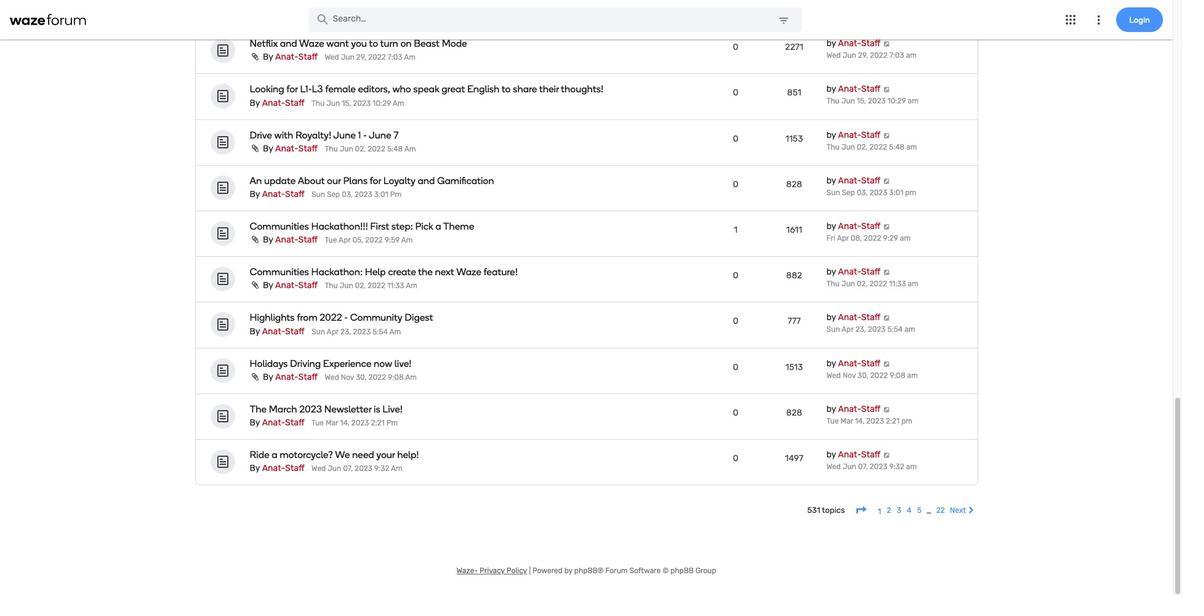 Task type: vqa. For each thing, say whether or not it's contained in the screenshot.
the left Wed Jun 29, 2022 7:03 am
yes



Task type: locate. For each thing, give the bounding box(es) containing it.
2022
[[870, 51, 888, 60], [368, 53, 386, 62], [870, 143, 887, 151], [368, 145, 385, 153], [864, 234, 882, 243], [365, 236, 383, 245], [870, 280, 887, 288], [368, 282, 385, 290], [320, 312, 342, 324], [870, 371, 888, 380], [369, 373, 386, 382]]

chevron right image
[[966, 507, 977, 514]]

03,
[[857, 188, 868, 197], [342, 190, 353, 199]]

1 horizontal spatial waze
[[456, 266, 481, 278]]

nov down experience
[[341, 373, 354, 382]]

1 horizontal spatial sun sep 03, 2023 3:01 pm
[[827, 188, 916, 197]]

communities hackathon!!! first step: pick a theme link
[[250, 221, 620, 232]]

thu down hackathon:
[[325, 282, 338, 290]]

dec
[[339, 7, 352, 16]]

1153
[[786, 133, 803, 144]]

thu jun 02, 2022 11:33 am down help
[[325, 282, 418, 290]]

wed jun 07, 2023 9:32 am up click to jump to page… image
[[827, 463, 917, 471]]

2 go to last post image from the top
[[883, 132, 891, 138]]

1 left the 1611
[[734, 225, 738, 235]]

english
[[467, 83, 500, 95]]

4 paperclip image from the top
[[250, 281, 261, 290]]

2 paperclip image from the top
[[250, 144, 261, 153]]

highlights from 2022 - community digest
[[250, 312, 433, 324]]

1 horizontal spatial 23,
[[856, 325, 866, 334]]

go to last post image for on
[[883, 41, 891, 47]]

1 horizontal spatial 9:08
[[890, 371, 906, 380]]

0 horizontal spatial sun sep 03, 2023 3:01 pm
[[312, 190, 402, 199]]

1 vertical spatial for
[[370, 175, 381, 187]]

a
[[436, 221, 441, 232], [272, 449, 277, 461]]

03, up "08,"
[[857, 188, 868, 197]]

for
[[287, 83, 298, 95], [370, 175, 381, 187]]

1 vertical spatial 1
[[734, 225, 738, 235]]

1 inside '1 2 3 4 5 … 22'
[[878, 507, 881, 516]]

2 vertical spatial 1
[[878, 507, 881, 516]]

with
[[274, 129, 293, 141]]

communities up highlights
[[250, 266, 309, 278]]

0 vertical spatial -
[[363, 129, 367, 141]]

1 left 7 at the top left of the page
[[358, 129, 361, 141]]

0 horizontal spatial 14,
[[340, 419, 350, 427]]

2 horizontal spatial 1
[[878, 507, 881, 516]]

a right the pick
[[436, 221, 441, 232]]

1 vertical spatial 828
[[786, 408, 802, 418]]

4
[[907, 506, 912, 515]]

2023
[[365, 7, 383, 16], [868, 97, 886, 106], [353, 99, 371, 107], [870, 188, 888, 197], [355, 190, 373, 199], [868, 325, 886, 334], [353, 327, 371, 336], [299, 403, 322, 415], [867, 417, 884, 425], [351, 419, 369, 427], [870, 463, 888, 471], [355, 465, 373, 473]]

0 vertical spatial and
[[280, 38, 297, 49]]

waze- privacy policy | powered by phpbb® forum software © phpbb group
[[457, 567, 717, 575]]

on
[[401, 38, 412, 49]]

their
[[539, 83, 559, 95]]

5 go to last post image from the top
[[883, 452, 891, 458]]

ride a motorcycle? we need your help! link
[[250, 449, 620, 461]]

2 0 from the top
[[733, 88, 739, 98]]

holidays driving experience now live! link
[[250, 358, 620, 369]]

2:21
[[886, 417, 900, 425], [371, 419, 385, 427]]

waze
[[299, 38, 324, 49], [456, 266, 481, 278]]

11:33
[[889, 280, 906, 288], [387, 282, 404, 290]]

1 horizontal spatial sun apr 23, 2023 5:54 am
[[827, 325, 915, 334]]

0 for help!
[[733, 453, 739, 464]]

0 for waze
[[733, 270, 739, 281]]

staff
[[298, 6, 318, 17], [861, 38, 881, 49], [298, 52, 318, 62], [861, 84, 881, 94], [285, 98, 305, 108], [861, 130, 881, 140], [298, 143, 318, 154], [861, 175, 881, 186], [285, 189, 305, 200], [861, 221, 881, 232], [298, 235, 318, 245], [861, 267, 881, 277], [298, 280, 318, 291], [861, 312, 881, 323], [285, 326, 305, 337], [861, 358, 881, 369], [298, 372, 318, 382], [861, 404, 881, 414], [285, 418, 305, 428], [861, 450, 881, 460], [285, 463, 305, 474]]

5:48
[[889, 143, 905, 151], [387, 145, 403, 153]]

highlights
[[250, 312, 295, 324]]

motorcycle?
[[280, 449, 333, 461]]

you
[[351, 38, 367, 49]]

paperclip image
[[250, 53, 261, 61], [250, 144, 261, 153], [250, 235, 261, 244], [250, 281, 261, 290]]

netflix and waze want you to turn on beast mode link
[[250, 38, 620, 49]]

3:01 up 9:29 at the right
[[889, 188, 904, 197]]

0 horizontal spatial sep
[[327, 190, 340, 199]]

0 horizontal spatial 5:54
[[373, 327, 388, 336]]

23,
[[856, 325, 866, 334], [341, 327, 351, 336]]

0 horizontal spatial 15,
[[342, 99, 351, 107]]

paperclip image down netflix
[[250, 53, 261, 61]]

0 horizontal spatial 29,
[[356, 53, 366, 62]]

5 0 from the top
[[733, 270, 739, 281]]

828 up 1497
[[786, 408, 802, 418]]

1 horizontal spatial 10:29
[[888, 97, 906, 106]]

0 horizontal spatial tue mar 14, 2023 2:21 pm
[[312, 419, 398, 427]]

30,
[[858, 371, 869, 380], [356, 373, 367, 382]]

tue
[[325, 7, 337, 16], [325, 236, 337, 245], [827, 417, 839, 425], [312, 419, 324, 427]]

03, down plans
[[342, 190, 353, 199]]

jun right 851
[[842, 97, 855, 106]]

1 horizontal spatial 5:54
[[888, 325, 903, 334]]

0 vertical spatial 1
[[358, 129, 361, 141]]

1
[[358, 129, 361, 141], [734, 225, 738, 235], [878, 507, 881, 516]]

1 0 from the top
[[733, 42, 739, 52]]

9:32 up 3
[[890, 463, 905, 471]]

5
[[917, 506, 922, 515]]

live!
[[395, 358, 412, 369]]

0 horizontal spatial june
[[333, 129, 356, 141]]

sep
[[842, 188, 855, 197], [327, 190, 340, 199]]

l3
[[312, 83, 323, 95]]

3 0 from the top
[[733, 133, 739, 144]]

0 horizontal spatial waze
[[299, 38, 324, 49]]

1 horizontal spatial thu jun 15, 2023 10:29 am
[[827, 97, 919, 106]]

4 0 from the top
[[733, 179, 739, 190]]

communities down update
[[250, 221, 309, 232]]

2 go to last post image from the top
[[883, 178, 891, 184]]

to left "share"
[[502, 83, 511, 95]]

apr
[[837, 234, 849, 243], [339, 236, 351, 245], [842, 325, 854, 334], [327, 327, 339, 336]]

wed nov 30, 2022 9:08 am
[[827, 371, 918, 380], [325, 373, 417, 382]]

1 horizontal spatial wed nov 30, 2022 9:08 am
[[827, 371, 918, 380]]

paperclip image down the an
[[250, 235, 261, 244]]

3 go to last post image from the top
[[883, 269, 891, 275]]

07,
[[858, 463, 868, 471], [343, 465, 353, 473]]

1 vertical spatial -
[[344, 312, 348, 324]]

ride a motorcycle? we need your help!
[[250, 449, 419, 461]]

wed down want
[[325, 53, 339, 62]]

paperclip image for communities hackathon: help create the next waze feature!
[[250, 281, 261, 290]]

to right you
[[369, 38, 378, 49]]

1 horizontal spatial for
[[370, 175, 381, 187]]

07, down "we"
[[343, 465, 353, 473]]

0 horizontal spatial wed jun 29, 2022 7:03 am
[[325, 53, 416, 62]]

1 horizontal spatial 29,
[[858, 51, 868, 60]]

1 horizontal spatial thu jun 02, 2022 11:33 am
[[827, 280, 919, 288]]

2 june from the left
[[369, 129, 391, 141]]

11:33 down 9:29 at the right
[[889, 280, 906, 288]]

0 horizontal spatial a
[[272, 449, 277, 461]]

wed jun 07, 2023 9:32 am down need
[[312, 465, 403, 473]]

0 vertical spatial 828
[[786, 179, 802, 190]]

3 go to last post image from the top
[[883, 224, 891, 230]]

15,
[[857, 97, 866, 106], [342, 99, 351, 107]]

1 horizontal spatial 5:48
[[889, 143, 905, 151]]

waze right next
[[456, 266, 481, 278]]

0 horizontal spatial 30,
[[356, 373, 367, 382]]

1 horizontal spatial and
[[418, 175, 435, 187]]

holidays
[[250, 358, 288, 369]]

sun sep 03, 2023 3:01 pm
[[827, 188, 916, 197], [312, 190, 402, 199]]

for right plans
[[370, 175, 381, 187]]

0 horizontal spatial 07,
[[343, 465, 353, 473]]

1 horizontal spatial 30,
[[858, 371, 869, 380]]

4 go to last post image from the top
[[883, 361, 891, 367]]

1 horizontal spatial 07,
[[858, 463, 868, 471]]

0 vertical spatial waze
[[299, 38, 324, 49]]

1 horizontal spatial mar
[[841, 417, 853, 425]]

june right royalty! at the top left
[[333, 129, 356, 141]]

0 vertical spatial communities
[[250, 221, 309, 232]]

- left 7 at the top left of the page
[[363, 129, 367, 141]]

29,
[[858, 51, 868, 60], [356, 53, 366, 62]]

waze left want
[[299, 38, 324, 49]]

2 button
[[886, 506, 892, 516]]

0 horizontal spatial 1
[[358, 129, 361, 141]]

531
[[808, 506, 820, 515]]

fri
[[827, 234, 836, 243]]

for left l1-
[[287, 83, 298, 95]]

22 button
[[936, 506, 946, 516]]

sun sep 03, 2023 3:01 pm down plans
[[312, 190, 402, 199]]

go to last post image for theme
[[883, 224, 891, 230]]

1 horizontal spatial 7:03
[[890, 51, 904, 60]]

1 horizontal spatial 14,
[[855, 417, 865, 425]]

9 0 from the top
[[733, 453, 739, 464]]

sep down our
[[327, 190, 340, 199]]

1 vertical spatial and
[[418, 175, 435, 187]]

paperclip image up highlights
[[250, 281, 261, 290]]

1 vertical spatial a
[[272, 449, 277, 461]]

wed right 1497
[[827, 463, 841, 471]]

1 horizontal spatial 2:21
[[886, 417, 900, 425]]

1 horizontal spatial sep
[[842, 188, 855, 197]]

thu jun 02, 2022 11:33 am down fri apr 08, 2022 9:29 am
[[827, 280, 919, 288]]

©
[[663, 567, 669, 575]]

hackathon:
[[311, 266, 363, 278]]

1 vertical spatial communities
[[250, 266, 309, 278]]

go to last post image
[[883, 86, 891, 93], [883, 178, 891, 184], [883, 224, 891, 230], [883, 315, 891, 321], [883, 406, 891, 413]]

777
[[788, 316, 801, 327]]

5:54
[[888, 325, 903, 334], [373, 327, 388, 336]]

beast
[[414, 38, 440, 49]]

14,
[[855, 417, 865, 425], [340, 419, 350, 427]]

wed jun 07, 2023 9:32 am
[[827, 463, 917, 471], [312, 465, 403, 473]]

1 go to last post image from the top
[[883, 41, 891, 47]]

and right the 'loyalty'
[[418, 175, 435, 187]]

0
[[733, 42, 739, 52], [733, 88, 739, 98], [733, 133, 739, 144], [733, 179, 739, 190], [733, 270, 739, 281], [733, 316, 739, 327], [733, 362, 739, 372], [733, 408, 739, 418], [733, 453, 739, 464]]

1 828 from the top
[[786, 179, 802, 190]]

1 paperclip image from the top
[[250, 53, 261, 61]]

jun down the female
[[327, 99, 340, 107]]

sun sep 03, 2023 3:01 pm up fri apr 08, 2022 9:29 am
[[827, 188, 916, 197]]

privacy
[[480, 567, 505, 575]]

paperclip image down drive on the left of the page
[[250, 144, 261, 153]]

june left 7 at the top left of the page
[[369, 129, 391, 141]]

0 horizontal spatial thu jun 02, 2022 5:48 am
[[325, 145, 416, 153]]

1 horizontal spatial 9:32
[[890, 463, 905, 471]]

go to last post image
[[883, 41, 891, 47], [883, 132, 891, 138], [883, 269, 891, 275], [883, 361, 891, 367], [883, 452, 891, 458]]

forum
[[606, 567, 628, 575]]

next
[[435, 266, 454, 278]]

nov right 1513
[[843, 371, 856, 380]]

a right ride
[[272, 449, 277, 461]]

jun right 2271
[[843, 51, 856, 60]]

step:
[[392, 221, 413, 232]]

4 go to last post image from the top
[[883, 315, 891, 321]]

- left community
[[344, 312, 348, 324]]

1 for 1
[[734, 225, 738, 235]]

turn
[[380, 38, 398, 49]]

3 paperclip image from the top
[[250, 235, 261, 244]]

828 up the 1611
[[786, 179, 802, 190]]

7
[[394, 129, 399, 141]]

0 vertical spatial for
[[287, 83, 298, 95]]

sun up fri
[[827, 188, 840, 197]]

0 vertical spatial to
[[369, 38, 378, 49]]

paperclip image for drive with royalty! june 1 - june 7
[[250, 144, 261, 153]]

0 horizontal spatial thu jun 02, 2022 11:33 am
[[325, 282, 418, 290]]

1 horizontal spatial 03,
[[857, 188, 868, 197]]

communities for communities hackathon: help create the next waze feature!
[[250, 266, 309, 278]]

1 horizontal spatial 1
[[734, 225, 738, 235]]

nov
[[843, 371, 856, 380], [341, 373, 354, 382]]

apr right fri
[[837, 234, 849, 243]]

1 horizontal spatial a
[[436, 221, 441, 232]]

tue mar 14, 2023 2:21 pm
[[827, 417, 913, 425], [312, 419, 398, 427]]

9:32 down your at bottom
[[374, 465, 389, 473]]

an
[[250, 175, 262, 187]]

9:32
[[890, 463, 905, 471], [374, 465, 389, 473]]

1 communities from the top
[[250, 221, 309, 232]]

community
[[350, 312, 403, 324]]

1 horizontal spatial -
[[363, 129, 367, 141]]

communities hackathon: help create the next waze feature!
[[250, 266, 518, 278]]

0 horizontal spatial to
[[369, 38, 378, 49]]

sep up "08,"
[[842, 188, 855, 197]]

1 horizontal spatial june
[[369, 129, 391, 141]]

0 horizontal spatial thu jun 15, 2023 10:29 am
[[312, 99, 404, 107]]

12,
[[354, 7, 363, 16]]

0 horizontal spatial -
[[344, 312, 348, 324]]

and right netflix
[[280, 38, 297, 49]]

1611
[[786, 225, 802, 235]]

2 communities from the top
[[250, 266, 309, 278]]

1 go to last post image from the top
[[883, 86, 891, 93]]

1 horizontal spatial wed jun 29, 2022 7:03 am
[[827, 51, 917, 60]]

march
[[269, 403, 297, 415]]

live!
[[383, 403, 403, 415]]

0 horizontal spatial 23,
[[341, 327, 351, 336]]

7:03
[[890, 51, 904, 60], [388, 53, 403, 62]]

11:33 down create
[[387, 282, 404, 290]]

2 828 from the top
[[786, 408, 802, 418]]

07, up click to jump to page… image
[[858, 463, 868, 471]]

an update about our plans for loyalty and gamification
[[250, 175, 494, 187]]

jun down drive with royalty! june 1 - june 7
[[340, 145, 353, 153]]

3:01 down an update about our plans for loyalty and gamification
[[374, 190, 389, 199]]

1 june from the left
[[333, 129, 356, 141]]

1 horizontal spatial to
[[502, 83, 511, 95]]

0 horizontal spatial wed jun 07, 2023 9:32 am
[[312, 465, 403, 473]]

by
[[827, 38, 836, 49], [263, 52, 273, 62], [827, 84, 836, 94], [250, 98, 260, 108], [827, 130, 836, 140], [263, 143, 273, 154], [827, 175, 836, 186], [250, 189, 260, 200], [827, 221, 836, 232], [263, 235, 273, 245], [827, 267, 836, 277], [263, 280, 273, 291], [827, 312, 836, 323], [250, 326, 260, 337], [827, 358, 836, 369], [263, 372, 273, 382], [827, 404, 836, 414], [250, 418, 260, 428], [827, 450, 836, 460], [250, 463, 260, 474], [565, 567, 573, 575]]

drive with royalty! june 1 - june 7
[[250, 129, 399, 141]]

1 left 2 button
[[878, 507, 881, 516]]

anat-staff
[[275, 6, 318, 17]]

mar
[[841, 417, 853, 425], [326, 419, 338, 427]]



Task type: describe. For each thing, give the bounding box(es) containing it.
waze- privacy policy link
[[457, 567, 527, 575]]

thu right 882
[[827, 280, 840, 288]]

gamification
[[437, 175, 494, 187]]

communities hackathon: help create the next waze feature! link
[[250, 266, 620, 278]]

jun down hackathon:
[[340, 282, 353, 290]]

wed down motorcycle?
[[312, 465, 326, 473]]

0 for who
[[733, 88, 739, 98]]

drive with royalty! june 1 - june 7 link
[[250, 129, 620, 141]]

thu down drive with royalty! june 1 - june 7
[[325, 145, 338, 153]]

1 horizontal spatial nov
[[843, 371, 856, 380]]

tue dec 12, 2023 7:28 am
[[325, 7, 413, 16]]

wed right 2271
[[827, 51, 841, 60]]

the march 2023 newsletter is live! link
[[250, 403, 620, 415]]

wed down 'holidays driving experience now live!'
[[325, 373, 339, 382]]

paperclip image
[[250, 372, 261, 381]]

jun up click to jump to page… image
[[843, 463, 856, 471]]

828 for the march 2023 newsletter is live!
[[786, 408, 802, 418]]

828 for an update about our plans for loyalty and gamification
[[786, 179, 802, 190]]

1497
[[785, 453, 804, 464]]

08,
[[851, 234, 862, 243]]

jun down want
[[341, 53, 355, 62]]

7 0 from the top
[[733, 362, 739, 372]]

9:59
[[385, 236, 400, 245]]

group
[[696, 567, 717, 575]]

create
[[388, 266, 416, 278]]

go to last post image for feature!
[[883, 269, 891, 275]]

go to last post image for 7
[[883, 132, 891, 138]]

22
[[937, 506, 945, 515]]

great
[[442, 83, 465, 95]]

go to last post image for loyalty
[[883, 178, 891, 184]]

1 horizontal spatial 11:33
[[889, 280, 906, 288]]

need
[[352, 449, 374, 461]]

communities hackathon!!! first step: pick a theme
[[250, 221, 474, 232]]

highlights from 2022 - community digest link
[[250, 312, 620, 324]]

hackathon!!!
[[311, 221, 368, 232]]

looking
[[250, 83, 284, 95]]

0 for june
[[733, 133, 739, 144]]

05,
[[353, 236, 363, 245]]

about
[[298, 175, 325, 187]]

apr right 777
[[842, 325, 854, 334]]

sun down from
[[312, 327, 325, 336]]

thoughts!
[[561, 83, 604, 95]]

fri apr 08, 2022 9:29 am
[[827, 234, 911, 243]]

jun right 1153
[[842, 143, 855, 151]]

jun down ride a motorcycle? we need your help!
[[328, 465, 341, 473]]

0 horizontal spatial 2:21
[[371, 419, 385, 427]]

2271
[[785, 42, 804, 52]]

882
[[786, 270, 802, 281]]

our
[[327, 175, 341, 187]]

5 go to last post image from the top
[[883, 406, 891, 413]]

netflix
[[250, 38, 278, 49]]

help
[[365, 266, 386, 278]]

9:29
[[883, 234, 898, 243]]

|
[[529, 567, 531, 575]]

3 button
[[896, 506, 902, 516]]

0 horizontal spatial 9:32
[[374, 465, 389, 473]]

0 horizontal spatial sun apr 23, 2023 5:54 am
[[312, 327, 401, 336]]

an update about our plans for loyalty and gamification link
[[250, 175, 620, 187]]

is
[[374, 403, 380, 415]]

loyalty
[[384, 175, 416, 187]]

netflix and waze want you to turn on beast mode
[[250, 38, 467, 49]]

851
[[787, 88, 802, 98]]

next button
[[950, 505, 977, 517]]

want
[[327, 38, 349, 49]]

the
[[250, 403, 267, 415]]

tue apr 05, 2022 9:59 am
[[325, 236, 413, 245]]

0 horizontal spatial 5:48
[[387, 145, 403, 153]]

jun down "08,"
[[842, 280, 855, 288]]

3
[[897, 506, 902, 515]]

drive
[[250, 129, 272, 141]]

paperclip image for communities hackathon!!! first step: pick a theme
[[250, 235, 261, 244]]

0 horizontal spatial for
[[287, 83, 298, 95]]

8 0 from the top
[[733, 408, 739, 418]]

4 button
[[907, 506, 912, 516]]

thu right 1153
[[827, 143, 840, 151]]

newsletter
[[324, 403, 372, 415]]

click to jump to page… image
[[854, 506, 867, 515]]

0 horizontal spatial 3:01
[[374, 190, 389, 199]]

speak
[[413, 83, 439, 95]]

editors,
[[358, 83, 390, 95]]

sun down 'about'
[[312, 190, 325, 199]]

0 horizontal spatial 11:33
[[387, 282, 404, 290]]

0 horizontal spatial wed nov 30, 2022 9:08 am
[[325, 373, 417, 382]]

update
[[264, 175, 296, 187]]

pick
[[415, 221, 433, 232]]

2
[[887, 506, 891, 515]]

experience
[[323, 358, 372, 369]]

royalty!
[[296, 129, 331, 141]]

go to last post image for who
[[883, 86, 891, 93]]

now
[[374, 358, 392, 369]]

paperclip image for netflix and waze want you to turn on beast mode
[[250, 53, 261, 61]]

policy
[[507, 567, 527, 575]]

plans
[[343, 175, 368, 187]]

the
[[418, 266, 433, 278]]

0 horizontal spatial 9:08
[[388, 373, 404, 382]]

531 topics
[[808, 506, 847, 515]]

phpbb
[[671, 567, 694, 575]]

7:28
[[385, 7, 400, 16]]

apr left 05,
[[339, 236, 351, 245]]

6 0 from the top
[[733, 316, 739, 327]]

sun right 777
[[827, 325, 840, 334]]

0 horizontal spatial 03,
[[342, 190, 353, 199]]

share
[[513, 83, 537, 95]]

1 horizontal spatial 3:01
[[889, 188, 904, 197]]

feature!
[[484, 266, 518, 278]]

powered
[[533, 567, 563, 575]]

communities for communities hackathon!!! first step: pick a theme
[[250, 221, 309, 232]]

0 horizontal spatial mar
[[326, 419, 338, 427]]

thu right 851
[[827, 97, 840, 106]]

0 horizontal spatial 7:03
[[388, 53, 403, 62]]

thu down l3
[[312, 99, 325, 107]]

5 button
[[917, 506, 922, 516]]

l1-
[[300, 83, 312, 95]]

1 horizontal spatial thu jun 02, 2022 5:48 am
[[827, 143, 917, 151]]

0 horizontal spatial 10:29
[[373, 99, 391, 107]]

looking for l1-l3 female editors, who speak great english to share their thoughts! link
[[250, 83, 620, 95]]

0 horizontal spatial and
[[280, 38, 297, 49]]

ride
[[250, 449, 270, 461]]

apr down highlights from 2022 - community digest
[[327, 327, 339, 336]]

1 vertical spatial waze
[[456, 266, 481, 278]]

0 for loyalty
[[733, 179, 739, 190]]

0 for turn
[[733, 42, 739, 52]]

1513
[[786, 362, 803, 372]]

0 vertical spatial a
[[436, 221, 441, 232]]

1 horizontal spatial 15,
[[857, 97, 866, 106]]

wed right 1513
[[827, 371, 841, 380]]

1 vertical spatial to
[[502, 83, 511, 95]]

the march 2023 newsletter is live!
[[250, 403, 403, 415]]

0 horizontal spatial nov
[[341, 373, 354, 382]]

we
[[335, 449, 350, 461]]

1 horizontal spatial wed jun 07, 2023 9:32 am
[[827, 463, 917, 471]]

your
[[376, 449, 395, 461]]

digest
[[405, 312, 433, 324]]

1 for 1 2 3 4 5 … 22
[[878, 507, 881, 516]]

1 horizontal spatial tue mar 14, 2023 2:21 pm
[[827, 417, 913, 425]]



